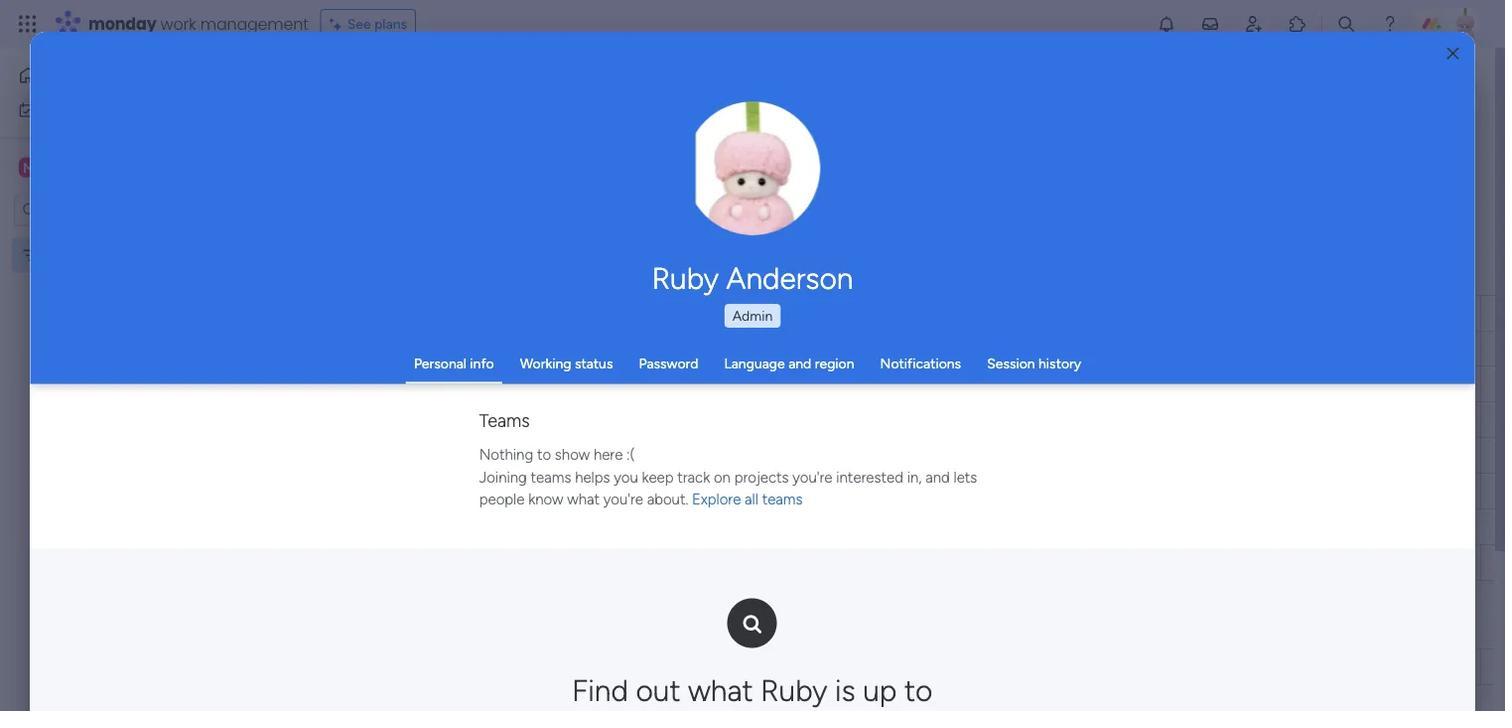 Task type: vqa. For each thing, say whether or not it's contained in the screenshot.
right Work
yes



Task type: locate. For each thing, give the bounding box(es) containing it.
execute
[[431, 484, 481, 501]]

first board list box
[[0, 234, 253, 540]]

1 horizontal spatial teams
[[763, 491, 803, 509]]

ruby
[[652, 260, 719, 296], [761, 673, 828, 709]]

see plans
[[347, 15, 407, 32]]

is
[[836, 673, 856, 709]]

your
[[814, 111, 842, 128]]

to
[[537, 446, 552, 464], [905, 673, 933, 709]]

1 horizontal spatial you're
[[793, 469, 833, 487]]

change profile picture button
[[686, 101, 821, 236]]

a
[[430, 376, 437, 393], [430, 448, 437, 465], [484, 484, 491, 501]]

1 vertical spatial a
[[430, 448, 437, 465]]

and right plan
[[405, 484, 428, 501]]

:(
[[627, 446, 636, 464]]

0 vertical spatial it
[[891, 341, 900, 358]]

0 vertical spatial you're
[[793, 469, 833, 487]]

project.
[[431, 111, 479, 128]]

management
[[200, 12, 309, 35]]

type
[[382, 111, 411, 128]]

work inside button
[[66, 101, 96, 118]]

0 horizontal spatial track
[[678, 469, 711, 487]]

nov left the 13
[[978, 374, 1002, 390]]

1 vertical spatial working on it
[[817, 483, 900, 500]]

where
[[772, 111, 811, 128]]

pricing
[[440, 448, 483, 465]]

track
[[721, 111, 752, 128], [678, 469, 711, 487]]

0 horizontal spatial teams
[[531, 469, 572, 487]]

language
[[724, 355, 785, 372]]

working on it left in,
[[817, 483, 900, 500]]

1 of from the left
[[414, 111, 427, 128]]

see plans button
[[320, 9, 416, 39]]

0 horizontal spatial work
[[66, 101, 96, 118]]

teams down projects
[[763, 491, 803, 509]]

nothing
[[480, 446, 534, 464]]

on up explore
[[714, 469, 731, 487]]

find out what ruby is up to
[[572, 673, 933, 709]]

show
[[555, 446, 590, 464]]

board
[[77, 247, 114, 264]]

my work button
[[12, 94, 214, 126]]

develop up plan
[[375, 448, 426, 465]]

nov for nov 13
[[978, 374, 1002, 390]]

18
[[1004, 481, 1018, 497]]

1 develop from the top
[[375, 376, 426, 393]]

to left show at the bottom
[[537, 446, 552, 464]]

language and region
[[724, 355, 855, 372]]

change
[[711, 179, 756, 195]]

projects
[[735, 469, 789, 487]]

close image
[[1448, 46, 1459, 61]]

2 develop from the top
[[375, 448, 426, 465]]

0 horizontal spatial of
[[414, 111, 427, 128]]

launch
[[495, 484, 536, 501]]

working on it
[[817, 341, 900, 358], [817, 483, 900, 500]]

develop
[[375, 376, 426, 393], [375, 448, 426, 465]]

work right monday
[[160, 12, 196, 35]]

ruby up owner field
[[652, 260, 719, 296]]

you
[[614, 469, 639, 487]]

what down helps
[[568, 491, 600, 509]]

nov 18
[[977, 481, 1018, 497]]

nothing to show here :(
[[480, 446, 636, 464]]

1 vertical spatial develop
[[375, 448, 426, 465]]

and right in,
[[926, 469, 950, 487]]

first board
[[47, 247, 114, 264]]

1 horizontal spatial of
[[756, 111, 769, 128]]

lets
[[954, 469, 978, 487]]

0 horizontal spatial keep
[[642, 469, 674, 487]]

option
[[0, 237, 253, 241]]

1 horizontal spatial work
[[160, 12, 196, 35]]

what
[[568, 491, 600, 509], [688, 673, 754, 709]]

workspace
[[84, 158, 163, 177]]

0 vertical spatial what
[[568, 491, 600, 509]]

it left v2 overdue deadline icon
[[891, 341, 900, 358]]

you're right projects
[[793, 469, 833, 487]]

1 nov from the top
[[978, 374, 1002, 390]]

filter by anything image
[[676, 196, 700, 219]]

to right up
[[905, 673, 933, 709]]

develop down 'conduct' on the left of the page
[[375, 376, 426, 393]]

monday
[[88, 12, 156, 35]]

manage any type of project. assign owners, set timelines and keep track of where your project stands.
[[304, 111, 938, 128]]

market
[[433, 341, 476, 358]]

keep
[[687, 111, 717, 128], [642, 469, 674, 487]]

any
[[357, 111, 379, 128]]

and inside joining teams helps you keep track on projects you're interested in, and lets people know what you're about.
[[926, 469, 950, 487]]

0 vertical spatial working on it
[[817, 341, 900, 358]]

roadmap
[[493, 376, 548, 393]]

0 vertical spatial keep
[[687, 111, 717, 128]]

set
[[579, 111, 598, 128]]

you're
[[793, 469, 833, 487], [604, 491, 644, 509]]

see
[[347, 15, 371, 32]]

of left where
[[756, 111, 769, 128]]

$2,800
[[1389, 550, 1434, 567]]

develop for develop a product roadmap
[[375, 376, 426, 393]]

and left the region
[[789, 355, 812, 372]]

what right out
[[688, 673, 754, 709]]

and
[[661, 111, 684, 128], [789, 355, 812, 372], [926, 469, 950, 487], [405, 484, 428, 501]]

project
[[845, 111, 890, 128]]

0 horizontal spatial ruby
[[652, 260, 719, 296]]

ruby anderson
[[652, 260, 853, 296]]

develop a product roadmap
[[375, 376, 548, 393]]

0 vertical spatial work
[[160, 12, 196, 35]]

work for monday
[[160, 12, 196, 35]]

working up the roadmap
[[520, 355, 571, 372]]

ruby anderson image
[[1450, 8, 1482, 40]]

nov 13
[[978, 374, 1017, 390]]

teams up know
[[531, 469, 572, 487]]

keep right timelines
[[687, 111, 717, 128]]

work right my
[[66, 101, 96, 118]]

nov left 18
[[977, 481, 1001, 497]]

a for product
[[430, 376, 437, 393]]

m
[[23, 159, 35, 176]]

1 horizontal spatial keep
[[687, 111, 717, 128]]

0 vertical spatial teams
[[531, 469, 572, 487]]

a down the personal
[[430, 376, 437, 393]]

know
[[529, 491, 564, 509]]

$1,000
[[1391, 377, 1432, 393]]

apps image
[[1288, 14, 1308, 34]]

research
[[480, 341, 533, 358]]

track up explore
[[678, 469, 711, 487]]

1 vertical spatial ruby
[[761, 673, 828, 709]]

personal info
[[414, 355, 494, 372]]

notifications link
[[880, 355, 961, 372]]

1 horizontal spatial what
[[688, 673, 754, 709]]

info
[[470, 355, 494, 372]]

1 vertical spatial teams
[[763, 491, 803, 509]]

0 vertical spatial develop
[[375, 376, 426, 393]]

picture
[[733, 196, 773, 212]]

0 horizontal spatial to
[[537, 446, 552, 464]]

personal info link
[[414, 355, 494, 372]]

1 vertical spatial nov
[[977, 481, 1001, 497]]

0 vertical spatial track
[[721, 111, 752, 128]]

0 horizontal spatial you're
[[604, 491, 644, 509]]

working on it up done
[[817, 341, 900, 358]]

1 vertical spatial work
[[66, 101, 96, 118]]

and right timelines
[[661, 111, 684, 128]]

1 vertical spatial you're
[[604, 491, 644, 509]]

search everything image
[[1337, 14, 1357, 34]]

1 horizontal spatial to
[[905, 673, 933, 709]]

keep inside joining teams helps you keep track on projects you're interested in, and lets people know what you're about.
[[642, 469, 674, 487]]

admin
[[733, 307, 773, 324]]

track left where
[[721, 111, 752, 128]]

2 nov from the top
[[977, 481, 1001, 497]]

a left pricing
[[430, 448, 437, 465]]

1 vertical spatial track
[[678, 469, 711, 487]]

of right type
[[414, 111, 427, 128]]

1 vertical spatial keep
[[642, 469, 674, 487]]

1 vertical spatial it
[[891, 483, 900, 500]]

it left in,
[[891, 483, 900, 500]]

v2 done deadline image
[[932, 375, 948, 394]]

region
[[815, 355, 855, 372]]

about.
[[647, 491, 689, 509]]

0 vertical spatial nov
[[978, 374, 1002, 390]]

ruby left is
[[761, 673, 828, 709]]

out
[[636, 673, 681, 709]]

assign
[[482, 111, 524, 128]]

meeting notes
[[1231, 377, 1314, 393]]

1 horizontal spatial track
[[721, 111, 752, 128]]

Owner field
[[717, 302, 769, 324]]

home button
[[12, 60, 214, 91]]

keep up about.
[[642, 469, 674, 487]]

1 vertical spatial what
[[688, 673, 754, 709]]

0 vertical spatial a
[[430, 376, 437, 393]]

0 horizontal spatial what
[[568, 491, 600, 509]]

a left launch on the bottom left
[[484, 484, 491, 501]]

it
[[891, 341, 900, 358], [891, 483, 900, 500]]

you're down you
[[604, 491, 644, 509]]

plan and execute a launch event
[[375, 484, 574, 501]]

1 horizontal spatial ruby
[[761, 673, 828, 709]]

conduct market research
[[375, 341, 533, 358]]

joining
[[480, 469, 527, 487]]

workspace selection element
[[19, 155, 166, 181]]

plans
[[374, 15, 407, 32]]



Task type: describe. For each thing, give the bounding box(es) containing it.
language and region link
[[724, 355, 855, 372]]

conduct
[[375, 341, 430, 358]]

2 it from the top
[[891, 483, 900, 500]]

session history link
[[987, 355, 1082, 372]]

a for pricing
[[430, 448, 437, 465]]

strategy
[[487, 448, 538, 465]]

session history
[[987, 355, 1082, 372]]

teams
[[480, 410, 530, 432]]

develop a pricing strategy
[[375, 448, 538, 465]]

nov for nov 18
[[977, 481, 1001, 497]]

develop for develop a pricing strategy
[[375, 448, 426, 465]]

password link
[[639, 355, 699, 372]]

teams inside joining teams helps you keep track on projects you're interested in, and lets people know what you're about.
[[531, 469, 572, 487]]

explore all teams link
[[693, 491, 803, 509]]

on inside joining teams helps you keep track on projects you're interested in, and lets people know what you're about.
[[714, 469, 731, 487]]

main
[[46, 158, 81, 177]]

teams button
[[480, 410, 530, 432]]

my
[[44, 101, 63, 118]]

timelines
[[602, 111, 658, 128]]

2 of from the left
[[756, 111, 769, 128]]

joining teams helps you keep track on projects you're interested in, and lets people know what you're about.
[[480, 469, 978, 509]]

my work
[[44, 101, 96, 118]]

anderson
[[727, 260, 853, 296]]

find
[[572, 673, 629, 709]]

what inside joining teams helps you keep track on projects you're interested in, and lets people know what you're about.
[[568, 491, 600, 509]]

status
[[839, 305, 879, 322]]

sort
[[738, 199, 764, 216]]

on left in,
[[872, 483, 888, 500]]

first
[[47, 247, 74, 264]]

1 working on it from the top
[[817, 341, 900, 358]]

main workspace
[[46, 158, 163, 177]]

manage any type of project. assign owners, set timelines and keep track of where your project stands. button
[[301, 107, 968, 131]]

inbox image
[[1201, 14, 1220, 34]]

1 it from the top
[[891, 341, 900, 358]]

workspace image
[[19, 156, 39, 178]]

explore all teams
[[693, 491, 803, 509]]

invite members image
[[1244, 14, 1264, 34]]

owner
[[722, 305, 764, 322]]

owners,
[[527, 111, 575, 128]]

plan
[[375, 484, 401, 501]]

explore
[[693, 491, 741, 509]]

Search in workspace field
[[42, 199, 166, 221]]

working status link
[[520, 355, 613, 372]]

high
[[1119, 376, 1148, 393]]

on up done
[[872, 341, 888, 358]]

change profile picture
[[711, 179, 795, 212]]

hide button
[[782, 192, 855, 223]]

stands.
[[894, 111, 938, 128]]

working left in,
[[817, 483, 869, 500]]

status
[[575, 355, 613, 372]]

profile
[[759, 179, 795, 195]]

helps
[[575, 469, 611, 487]]

2 working on it from the top
[[817, 483, 900, 500]]

done
[[842, 376, 875, 393]]

2 vertical spatial a
[[484, 484, 491, 501]]

session
[[987, 355, 1035, 372]]

all
[[745, 491, 759, 509]]

password
[[639, 355, 699, 372]]

Status field
[[834, 302, 884, 324]]

select product image
[[18, 14, 38, 34]]

0 vertical spatial to
[[537, 446, 552, 464]]

notifications image
[[1157, 14, 1177, 34]]

monday work management
[[88, 12, 309, 35]]

track inside joining teams helps you keep track on projects you're interested in, and lets people know what you're about.
[[678, 469, 711, 487]]

here
[[594, 446, 623, 464]]

up
[[863, 673, 897, 709]]

13
[[1005, 374, 1017, 390]]

home
[[46, 67, 84, 84]]

1 vertical spatial to
[[905, 673, 933, 709]]

help image
[[1380, 14, 1400, 34]]

0 vertical spatial ruby
[[652, 260, 719, 296]]

search image
[[744, 617, 762, 632]]

and inside the 'manage any type of project. assign owners, set timelines and keep track of where your project stands.' button
[[661, 111, 684, 128]]

interested
[[837, 469, 904, 487]]

working status
[[520, 355, 613, 372]]

track inside the 'manage any type of project. assign owners, set timelines and keep track of where your project stands.' button
[[721, 111, 752, 128]]

in,
[[908, 469, 922, 487]]

hide
[[814, 199, 844, 216]]

keep inside the 'manage any type of project. assign owners, set timelines and keep track of where your project stands.' button
[[687, 111, 717, 128]]

meeting
[[1231, 377, 1279, 393]]

sort button
[[706, 192, 776, 223]]

manage
[[304, 111, 353, 128]]

notifications
[[880, 355, 961, 372]]

event
[[539, 484, 574, 501]]

working up done
[[817, 341, 869, 358]]

work for my
[[66, 101, 96, 118]]

ruby anderson button
[[480, 260, 1026, 296]]

product
[[440, 376, 490, 393]]

v2 overdue deadline image
[[932, 340, 948, 359]]



